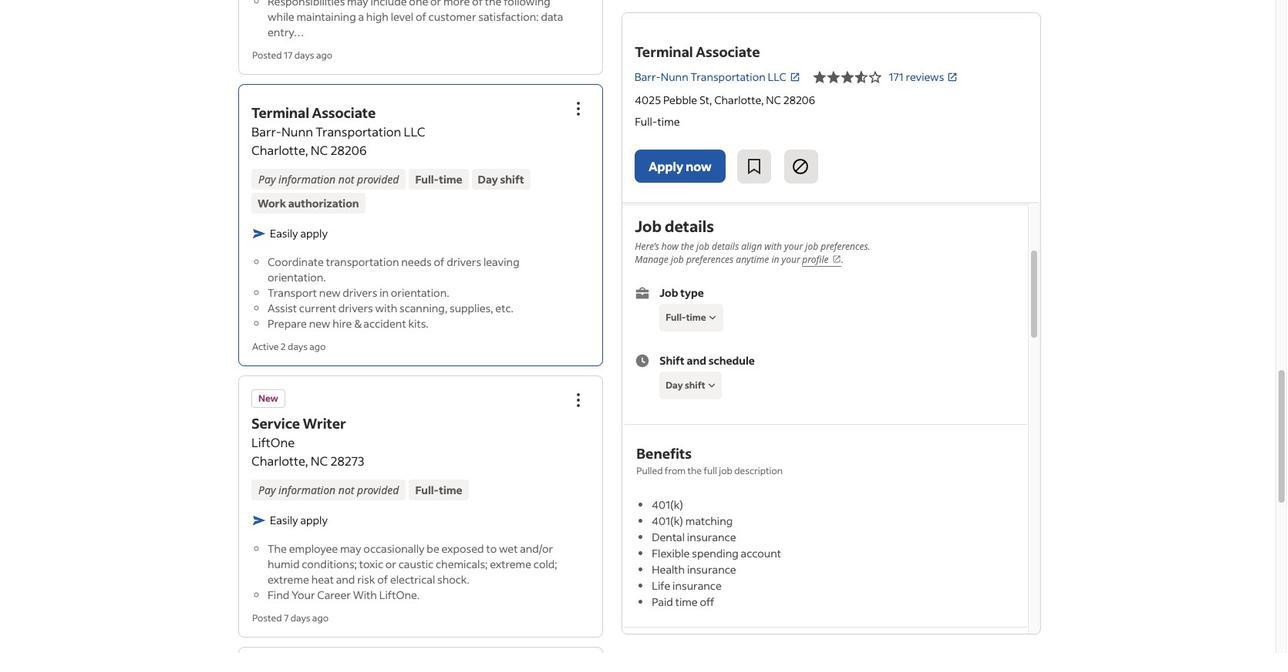 Task type: describe. For each thing, give the bounding box(es) containing it.
2 401(k) from the top
[[652, 514, 683, 528]]

satisfaction:
[[479, 9, 539, 24]]

posted for posted 17 days ago
[[252, 49, 282, 61]]

barr-nunn transportation llc
[[635, 70, 787, 84]]

liftone charlotte, nc 28273
[[252, 434, 365, 469]]

barr- inside terminal associate barr-nunn transportation llc charlotte, nc 28206
[[252, 123, 282, 140]]

coordinate
[[268, 255, 324, 269]]

with inside coordinate transportation needs of drivers leaving orientation. transport new drivers in orientation. assist current drivers with scanning, supplies, etc. prepare new hire & accident kits.
[[375, 301, 398, 316]]

or inside the employee may occasionally be exposed to wet and/or humid conditions; toxic or caustic chemicals; extreme cold; extreme heat and risk of electrical shock. find your career with liftone.
[[386, 557, 397, 572]]

pay for charlotte, nc 28273
[[258, 483, 276, 498]]

work
[[258, 196, 286, 211]]

ago for liftone
[[312, 613, 329, 624]]

ago for barr-nunn transportation llc
[[310, 341, 326, 353]]

shift and schedule
[[659, 354, 755, 368]]

1 vertical spatial details
[[712, 240, 739, 253]]

shift
[[659, 354, 685, 368]]

include
[[371, 0, 407, 8]]

from
[[665, 465, 686, 477]]

0 vertical spatial details
[[665, 216, 714, 236]]

401(k) 401(k) matching dental insurance flexible spending account health insurance life insurance paid time off
[[652, 497, 781, 609]]

pay information not provided for charlotte, nc 28206
[[258, 172, 399, 187]]

here's how the job details align with your job preferences.
[[635, 240, 870, 253]]

2
[[281, 341, 286, 353]]

apply now
[[649, 158, 711, 174]]

reviews
[[906, 70, 944, 84]]

1 vertical spatial new
[[309, 316, 331, 331]]

information for liftone
[[279, 483, 336, 498]]

easily apply for charlotte, nc 28206
[[270, 226, 328, 241]]

shock.
[[437, 572, 470, 587]]

current
[[299, 301, 336, 316]]

associate for terminal associate
[[696, 42, 760, 61]]

job actions for service writer is collapsed image
[[569, 391, 588, 410]]

health
[[652, 562, 685, 577]]

pay for charlotte, nc 28206
[[258, 172, 276, 187]]

full- inside "button"
[[666, 312, 686, 323]]

coordinate transportation needs of drivers leaving orientation. transport new drivers in orientation. assist current drivers with scanning, supplies, etc. prepare new hire & accident kits.
[[268, 255, 520, 331]]

while
[[268, 9, 294, 24]]

entry…
[[268, 25, 304, 39]]

provided for charlotte, nc 28206
[[357, 172, 399, 187]]

0 horizontal spatial extreme
[[268, 572, 309, 587]]

schedule
[[708, 354, 755, 368]]

more
[[444, 0, 470, 8]]

liftone
[[252, 434, 295, 451]]

posted 17 days ago
[[252, 49, 333, 61]]

job right how
[[696, 240, 709, 253]]

0 vertical spatial new
[[319, 285, 341, 300]]

with
[[353, 588, 377, 603]]

transportation inside terminal associate barr-nunn transportation llc charlotte, nc 28206
[[316, 123, 401, 140]]

0 vertical spatial nc
[[766, 93, 781, 107]]

not for charlotte, nc 28206
[[339, 172, 354, 187]]

1 horizontal spatial nunn
[[661, 70, 689, 84]]

liftone.
[[379, 588, 420, 603]]

exposed
[[442, 542, 484, 556]]

information for barr-nunn transportation llc
[[279, 172, 336, 187]]

terminal associate barr-nunn transportation llc charlotte, nc 28206
[[252, 103, 425, 158]]

save this job image
[[745, 157, 764, 176]]

heat
[[311, 572, 334, 587]]

a
[[358, 9, 364, 24]]

full
[[704, 465, 717, 477]]

job details
[[635, 216, 714, 236]]

in inside coordinate transportation needs of drivers leaving orientation. transport new drivers in orientation. assist current drivers with scanning, supplies, etc. prepare new hire & accident kits.
[[380, 285, 389, 300]]

171 reviews
[[889, 70, 944, 84]]

full-time button
[[659, 304, 723, 332]]

preferences.
[[821, 240, 870, 253]]

assist
[[268, 301, 297, 316]]

wet
[[499, 542, 518, 556]]

toxic
[[359, 557, 383, 572]]

be
[[427, 542, 440, 556]]

1 401(k) from the top
[[652, 497, 683, 512]]

or inside responsibilities may include one or more of the following while maintaining a high level of customer satisfaction: data entry…
[[431, 0, 442, 8]]

life
[[652, 578, 670, 593]]

0 vertical spatial days
[[295, 49, 314, 61]]

matching
[[685, 514, 733, 528]]

3.6 out of 5 stars image
[[813, 68, 883, 86]]

accident
[[364, 316, 406, 331]]

terminal associate button
[[252, 103, 376, 122]]

day shift button
[[659, 372, 722, 399]]

writer
[[303, 414, 346, 433]]

7
[[284, 613, 289, 624]]

employee
[[289, 542, 338, 556]]

risk
[[357, 572, 375, 587]]

1 vertical spatial orientation.
[[391, 285, 449, 300]]

may inside responsibilities may include one or more of the following while maintaining a high level of customer satisfaction: data entry…
[[347, 0, 369, 8]]

apply for charlotte, nc 28206
[[300, 226, 328, 241]]

&
[[354, 316, 362, 331]]

to
[[486, 542, 497, 556]]

0 vertical spatial insurance
[[687, 530, 736, 545]]

manage
[[635, 253, 668, 266]]

1 vertical spatial the
[[681, 240, 694, 253]]

following
[[504, 0, 551, 8]]

terminal associate
[[635, 42, 760, 61]]

job type
[[659, 286, 704, 300]]

days for barr-nunn transportation llc
[[288, 341, 308, 353]]

nc inside liftone charlotte, nc 28273
[[311, 453, 328, 469]]

level
[[391, 9, 414, 24]]

and/or
[[520, 542, 553, 556]]

prepare
[[268, 316, 307, 331]]

4025
[[635, 93, 661, 107]]

job for job details
[[635, 216, 662, 236]]

your left profile
[[782, 253, 800, 266]]

type
[[680, 286, 704, 300]]

supplies,
[[450, 301, 493, 316]]

0 vertical spatial with
[[764, 240, 782, 253]]

profile link
[[803, 253, 841, 267]]

service
[[252, 414, 300, 433]]

of inside coordinate transportation needs of drivers leaving orientation. transport new drivers in orientation. assist current drivers with scanning, supplies, etc. prepare new hire & accident kits.
[[434, 255, 445, 269]]

apply now button
[[635, 150, 725, 183]]

needs
[[401, 255, 432, 269]]

your
[[292, 588, 315, 603]]

0 vertical spatial extreme
[[490, 557, 532, 572]]

0 vertical spatial charlotte,
[[714, 93, 764, 107]]

0 horizontal spatial day
[[478, 172, 498, 187]]

day shift inside button
[[666, 379, 705, 391]]

0 vertical spatial day shift
[[478, 172, 524, 187]]

electrical
[[390, 572, 435, 587]]

not for charlotte, nc 28273
[[339, 483, 354, 498]]

0 vertical spatial shift
[[500, 172, 524, 187]]

cold;
[[534, 557, 558, 572]]

barr-nunn transportation llc link
[[635, 69, 801, 85]]

pay information not provided for charlotte, nc 28273
[[258, 483, 399, 498]]

1 horizontal spatial in
[[771, 253, 779, 266]]

28273
[[331, 453, 365, 469]]



Task type: vqa. For each thing, say whether or not it's contained in the screenshot.
or to the bottom
yes



Task type: locate. For each thing, give the bounding box(es) containing it.
may up toxic
[[340, 542, 362, 556]]

1 horizontal spatial day
[[666, 379, 683, 391]]

job right full
[[719, 465, 732, 477]]

new
[[258, 393, 278, 404]]

job right manage
[[671, 253, 684, 266]]

0 vertical spatial llc
[[768, 70, 787, 84]]

nc left 28273
[[311, 453, 328, 469]]

preferences
[[686, 253, 734, 266]]

days right 7
[[291, 613, 311, 624]]

0 vertical spatial or
[[431, 0, 442, 8]]

1 information from the top
[[279, 172, 336, 187]]

service writer button
[[252, 414, 346, 433]]

pay information not provided down 28273
[[258, 483, 399, 498]]

terminal for terminal associate barr-nunn transportation llc charlotte, nc 28206
[[252, 103, 309, 122]]

description
[[734, 465, 783, 477]]

0 vertical spatial associate
[[696, 42, 760, 61]]

1 vertical spatial associate
[[312, 103, 376, 122]]

insurance down spending
[[687, 562, 736, 577]]

1 vertical spatial transportation
[[316, 123, 401, 140]]

the inside benefits pulled from the full job description
[[687, 465, 702, 477]]

align
[[741, 240, 762, 253]]

2 pay information not provided from the top
[[258, 483, 399, 498]]

information down liftone charlotte, nc 28273
[[279, 483, 336, 498]]

0 horizontal spatial terminal
[[252, 103, 309, 122]]

nunn inside terminal associate barr-nunn transportation llc charlotte, nc 28206
[[282, 123, 313, 140]]

1 horizontal spatial barr-
[[635, 70, 661, 84]]

the
[[268, 542, 287, 556]]

1 vertical spatial not
[[339, 483, 354, 498]]

1 vertical spatial with
[[375, 301, 398, 316]]

1 vertical spatial and
[[336, 572, 355, 587]]

of down one at the left top
[[416, 9, 427, 24]]

service writer
[[252, 414, 346, 433]]

new down current
[[309, 316, 331, 331]]

chemicals;
[[436, 557, 488, 572]]

associate inside terminal associate barr-nunn transportation llc charlotte, nc 28206
[[312, 103, 376, 122]]

1 horizontal spatial shift
[[685, 379, 705, 391]]

1 apply from the top
[[300, 226, 328, 241]]

0 horizontal spatial with
[[375, 301, 398, 316]]

pay
[[258, 172, 276, 187], [258, 483, 276, 498]]

0 vertical spatial orientation.
[[268, 270, 326, 285]]

charlotte, down 'liftone' in the left of the page
[[252, 453, 308, 469]]

0 horizontal spatial nunn
[[282, 123, 313, 140]]

ago down career
[[312, 613, 329, 624]]

the right how
[[681, 240, 694, 253]]

not interested image
[[792, 157, 810, 176]]

not down 28273
[[339, 483, 354, 498]]

1 pay information not provided from the top
[[258, 172, 399, 187]]

pebble
[[663, 93, 697, 107]]

in
[[771, 253, 779, 266], [380, 285, 389, 300]]

conditions;
[[302, 557, 357, 572]]

here's
[[635, 240, 659, 253]]

171
[[889, 70, 904, 84]]

0 vertical spatial barr-
[[635, 70, 661, 84]]

posted left 17
[[252, 49, 282, 61]]

drivers
[[447, 255, 482, 269], [343, 285, 378, 300], [338, 301, 373, 316]]

or right one at the left top
[[431, 0, 442, 8]]

ago right 2
[[310, 341, 326, 353]]

0 vertical spatial day
[[478, 172, 498, 187]]

job left type
[[659, 286, 678, 300]]

apply for charlotte, nc 28273
[[300, 513, 328, 528]]

the up satisfaction:
[[485, 0, 502, 8]]

ago
[[316, 49, 333, 61], [310, 341, 326, 353], [312, 613, 329, 624]]

1 vertical spatial provided
[[357, 483, 399, 498]]

0 vertical spatial ago
[[316, 49, 333, 61]]

in right anytime
[[771, 253, 779, 266]]

2 vertical spatial nc
[[311, 453, 328, 469]]

and inside the employee may occasionally be exposed to wet and/or humid conditions; toxic or caustic chemicals; extreme cold; extreme heat and risk of electrical shock. find your career with liftone.
[[336, 572, 355, 587]]

job actions for terminal associate is collapsed image
[[569, 100, 588, 118]]

work authorization
[[258, 196, 359, 211]]

nc down terminal associate button
[[311, 142, 328, 158]]

0 vertical spatial in
[[771, 253, 779, 266]]

barr- down terminal associate button
[[252, 123, 282, 140]]

0 vertical spatial pay information not provided
[[258, 172, 399, 187]]

extreme down humid
[[268, 572, 309, 587]]

0 vertical spatial drivers
[[447, 255, 482, 269]]

maintaining
[[297, 9, 356, 24]]

28206 down terminal associate button
[[331, 142, 367, 158]]

provided down 28273
[[357, 483, 399, 498]]

0 horizontal spatial shift
[[500, 172, 524, 187]]

with right align
[[764, 240, 782, 253]]

find
[[268, 588, 290, 603]]

the inside responsibilities may include one or more of the following while maintaining a high level of customer satisfaction: data entry…
[[485, 0, 502, 8]]

provided for charlotte, nc 28273
[[357, 483, 399, 498]]

terminal up 4025
[[635, 42, 693, 61]]

kits.
[[408, 316, 429, 331]]

0 vertical spatial easily apply
[[270, 226, 328, 241]]

1 vertical spatial charlotte,
[[252, 142, 308, 158]]

1 vertical spatial 401(k)
[[652, 514, 683, 528]]

1 horizontal spatial llc
[[768, 70, 787, 84]]

charlotte, inside liftone charlotte, nc 28273
[[252, 453, 308, 469]]

0 vertical spatial 401(k)
[[652, 497, 683, 512]]

nunn up pebble
[[661, 70, 689, 84]]

1 easily from the top
[[270, 226, 298, 241]]

may inside the employee may occasionally be exposed to wet and/or humid conditions; toxic or caustic chemicals; extreme cold; extreme heat and risk of electrical shock. find your career with liftone.
[[340, 542, 362, 556]]

easily apply up coordinate on the top
[[270, 226, 328, 241]]

full-time
[[635, 114, 680, 129], [415, 172, 463, 187], [666, 312, 706, 323], [415, 483, 463, 498]]

hire
[[333, 316, 352, 331]]

1 pay from the top
[[258, 172, 276, 187]]

st,
[[699, 93, 712, 107]]

1 vertical spatial insurance
[[687, 562, 736, 577]]

1 provided from the top
[[357, 172, 399, 187]]

transportation
[[326, 255, 399, 269]]

2 posted from the top
[[252, 613, 282, 624]]

responsibilities may include one or more of the following while maintaining a high level of customer satisfaction: data entry…
[[268, 0, 564, 39]]

of right more
[[472, 0, 483, 8]]

spending
[[692, 546, 739, 561]]

details left align
[[712, 240, 739, 253]]

2 easily from the top
[[270, 513, 298, 528]]

1 horizontal spatial terminal
[[635, 42, 693, 61]]

0 vertical spatial transportation
[[691, 70, 766, 84]]

nunn
[[661, 70, 689, 84], [282, 123, 313, 140]]

information up work authorization
[[279, 172, 336, 187]]

of inside the employee may occasionally be exposed to wet and/or humid conditions; toxic or caustic chemicals; extreme cold; extreme heat and risk of electrical shock. find your career with liftone.
[[377, 572, 388, 587]]

pay down 'liftone' in the left of the page
[[258, 483, 276, 498]]

2 information from the top
[[279, 483, 336, 498]]

apply
[[649, 158, 683, 174]]

1 horizontal spatial transportation
[[691, 70, 766, 84]]

or
[[431, 0, 442, 8], [386, 557, 397, 572]]

nc
[[766, 93, 781, 107], [311, 142, 328, 158], [311, 453, 328, 469]]

easily up the the
[[270, 513, 298, 528]]

1 vertical spatial barr-
[[252, 123, 282, 140]]

2 vertical spatial charlotte,
[[252, 453, 308, 469]]

17
[[284, 49, 293, 61]]

2 apply from the top
[[300, 513, 328, 528]]

posted left 7
[[252, 613, 282, 624]]

time inside "button"
[[686, 312, 706, 323]]

off
[[700, 595, 714, 609]]

1 vertical spatial days
[[288, 341, 308, 353]]

1 vertical spatial may
[[340, 542, 362, 556]]

job for job type
[[659, 286, 678, 300]]

may up a
[[347, 0, 369, 8]]

1 vertical spatial easily apply
[[270, 513, 328, 528]]

posted 7 days ago
[[252, 613, 329, 624]]

flexible
[[652, 546, 690, 561]]

1 horizontal spatial or
[[431, 0, 442, 8]]

with
[[764, 240, 782, 253], [375, 301, 398, 316]]

0 horizontal spatial and
[[336, 572, 355, 587]]

apply up employee
[[300, 513, 328, 528]]

nunn down terminal associate button
[[282, 123, 313, 140]]

benefits pulled from the full job description
[[636, 444, 783, 477]]

associate
[[696, 42, 760, 61], [312, 103, 376, 122]]

28206 down 3.6 out of 5 stars image
[[783, 93, 815, 107]]

171 reviews link
[[889, 70, 958, 84]]

0 vertical spatial nunn
[[661, 70, 689, 84]]

days for liftone
[[291, 613, 311, 624]]

1 horizontal spatial 28206
[[783, 93, 815, 107]]

customer
[[429, 9, 476, 24]]

the employee may occasionally be exposed to wet and/or humid conditions; toxic or caustic chemicals; extreme cold; extreme heat and risk of electrical shock. find your career with liftone.
[[268, 542, 558, 603]]

2 easily apply from the top
[[270, 513, 328, 528]]

job up the here's
[[635, 216, 662, 236]]

0 horizontal spatial transportation
[[316, 123, 401, 140]]

nc inside terminal associate barr-nunn transportation llc charlotte, nc 28206
[[311, 142, 328, 158]]

easily apply for charlotte, nc 28273
[[270, 513, 328, 528]]

now
[[686, 158, 711, 174]]

dental
[[652, 530, 685, 545]]

2 not from the top
[[339, 483, 354, 498]]

not
[[339, 172, 354, 187], [339, 483, 354, 498]]

0 vertical spatial posted
[[252, 49, 282, 61]]

transportation down terminal associate button
[[316, 123, 401, 140]]

1 horizontal spatial and
[[687, 354, 706, 368]]

charlotte, down barr-nunn transportation llc link
[[714, 93, 764, 107]]

2 provided from the top
[[357, 483, 399, 498]]

0 horizontal spatial in
[[380, 285, 389, 300]]

pay information not provided up authorization
[[258, 172, 399, 187]]

transportation up 4025 pebble st, charlotte, nc 28206
[[691, 70, 766, 84]]

1 horizontal spatial with
[[764, 240, 782, 253]]

1 vertical spatial posted
[[252, 613, 282, 624]]

llc inside terminal associate barr-nunn transportation llc charlotte, nc 28206
[[404, 123, 425, 140]]

posted for posted 7 days ago
[[252, 613, 282, 624]]

terminal for terminal associate
[[635, 42, 693, 61]]

1 vertical spatial in
[[380, 285, 389, 300]]

day inside button
[[666, 379, 683, 391]]

orientation. up scanning,
[[391, 285, 449, 300]]

easily for charlotte, nc 28206
[[270, 226, 298, 241]]

charlotte, inside terminal associate barr-nunn transportation llc charlotte, nc 28206
[[252, 142, 308, 158]]

0 horizontal spatial associate
[[312, 103, 376, 122]]

1 horizontal spatial extreme
[[490, 557, 532, 572]]

nc down barr-nunn transportation llc link
[[766, 93, 781, 107]]

extreme down wet
[[490, 557, 532, 572]]

.
[[841, 253, 844, 266]]

2 vertical spatial drivers
[[338, 301, 373, 316]]

the left full
[[687, 465, 702, 477]]

of right risk
[[377, 572, 388, 587]]

0 horizontal spatial orientation.
[[268, 270, 326, 285]]

your
[[784, 240, 803, 253], [782, 253, 800, 266]]

1 vertical spatial information
[[279, 483, 336, 498]]

2 pay from the top
[[258, 483, 276, 498]]

0 vertical spatial not
[[339, 172, 354, 187]]

job left .
[[805, 240, 818, 253]]

1 vertical spatial pay information not provided
[[258, 483, 399, 498]]

0 vertical spatial easily
[[270, 226, 298, 241]]

1 horizontal spatial orientation.
[[391, 285, 449, 300]]

account
[[741, 546, 781, 561]]

insurance up off
[[672, 578, 722, 593]]

401(k)
[[652, 497, 683, 512], [652, 514, 683, 528]]

days right 2
[[288, 341, 308, 353]]

1 vertical spatial extreme
[[268, 572, 309, 587]]

new
[[319, 285, 341, 300], [309, 316, 331, 331]]

provided
[[357, 172, 399, 187], [357, 483, 399, 498]]

2 vertical spatial insurance
[[672, 578, 722, 593]]

easily up coordinate on the top
[[270, 226, 298, 241]]

1 vertical spatial llc
[[404, 123, 425, 140]]

one
[[409, 0, 428, 8]]

data
[[541, 9, 564, 24]]

transport
[[268, 285, 317, 300]]

not up authorization
[[339, 172, 354, 187]]

job
[[635, 216, 662, 236], [659, 286, 678, 300]]

day
[[478, 172, 498, 187], [666, 379, 683, 391]]

job inside benefits pulled from the full job description
[[719, 465, 732, 477]]

1 vertical spatial or
[[386, 557, 397, 572]]

day shift
[[478, 172, 524, 187], [666, 379, 705, 391]]

in up accident
[[380, 285, 389, 300]]

of right "needs"
[[434, 255, 445, 269]]

1 vertical spatial drivers
[[343, 285, 378, 300]]

1 vertical spatial apply
[[300, 513, 328, 528]]

1 vertical spatial terminal
[[252, 103, 309, 122]]

1 vertical spatial day
[[666, 379, 683, 391]]

full-time inside "button"
[[666, 312, 706, 323]]

0 vertical spatial terminal
[[635, 42, 693, 61]]

active
[[252, 341, 279, 353]]

2 vertical spatial the
[[687, 465, 702, 477]]

easily apply
[[270, 226, 328, 241], [270, 513, 328, 528]]

how
[[661, 240, 679, 253]]

0 vertical spatial apply
[[300, 226, 328, 241]]

anytime
[[736, 253, 769, 266]]

transportation
[[691, 70, 766, 84], [316, 123, 401, 140]]

ago right 17
[[316, 49, 333, 61]]

or down occasionally at the bottom
[[386, 557, 397, 572]]

new up current
[[319, 285, 341, 300]]

provided up authorization
[[357, 172, 399, 187]]

high
[[366, 9, 389, 24]]

barr- up 4025
[[635, 70, 661, 84]]

0 vertical spatial and
[[687, 354, 706, 368]]

1 horizontal spatial associate
[[696, 42, 760, 61]]

2 vertical spatial days
[[291, 613, 311, 624]]

charlotte,
[[714, 93, 764, 107], [252, 142, 308, 158], [252, 453, 308, 469]]

orientation. down coordinate on the top
[[268, 270, 326, 285]]

time inside '401(k) 401(k) matching dental insurance flexible spending account health insurance life insurance paid time off'
[[675, 595, 698, 609]]

0 horizontal spatial or
[[386, 557, 397, 572]]

and right shift
[[687, 354, 706, 368]]

easily apply up employee
[[270, 513, 328, 528]]

shift inside day shift button
[[685, 379, 705, 391]]

insurance down matching in the right of the page
[[687, 530, 736, 545]]

0 horizontal spatial day shift
[[478, 172, 524, 187]]

0 vertical spatial pay
[[258, 172, 276, 187]]

humid
[[268, 557, 300, 572]]

1 vertical spatial shift
[[685, 379, 705, 391]]

authorization
[[288, 196, 359, 211]]

occasionally
[[364, 542, 425, 556]]

0 horizontal spatial barr-
[[252, 123, 282, 140]]

days right 17
[[295, 49, 314, 61]]

scanning,
[[400, 301, 448, 316]]

easily for charlotte, nc 28273
[[270, 513, 298, 528]]

your right align
[[784, 240, 803, 253]]

charlotte, down terminal associate button
[[252, 142, 308, 158]]

career
[[317, 588, 351, 603]]

0 vertical spatial 28206
[[783, 93, 815, 107]]

etc.
[[496, 301, 514, 316]]

terminal down 17
[[252, 103, 309, 122]]

pay up the work at the top left of page
[[258, 172, 276, 187]]

leaving
[[484, 255, 520, 269]]

terminal
[[635, 42, 693, 61], [252, 103, 309, 122]]

1 not from the top
[[339, 172, 354, 187]]

apply down work authorization
[[300, 226, 328, 241]]

1 posted from the top
[[252, 49, 282, 61]]

0 horizontal spatial 28206
[[331, 142, 367, 158]]

0 vertical spatial job
[[635, 216, 662, 236]]

1 vertical spatial 28206
[[331, 142, 367, 158]]

28206 inside terminal associate barr-nunn transportation llc charlotte, nc 28206
[[331, 142, 367, 158]]

0 vertical spatial provided
[[357, 172, 399, 187]]

1 vertical spatial pay
[[258, 483, 276, 498]]

and up career
[[336, 572, 355, 587]]

with up accident
[[375, 301, 398, 316]]

associate for terminal associate barr-nunn transportation llc charlotte, nc 28206
[[312, 103, 376, 122]]

1 vertical spatial nc
[[311, 142, 328, 158]]

1 vertical spatial easily
[[270, 513, 298, 528]]

0 horizontal spatial llc
[[404, 123, 425, 140]]

pulled
[[636, 465, 663, 477]]

details up how
[[665, 216, 714, 236]]

1 easily apply from the top
[[270, 226, 328, 241]]

4025 pebble st, charlotte, nc 28206
[[635, 93, 815, 107]]

terminal inside terminal associate barr-nunn transportation llc charlotte, nc 28206
[[252, 103, 309, 122]]



